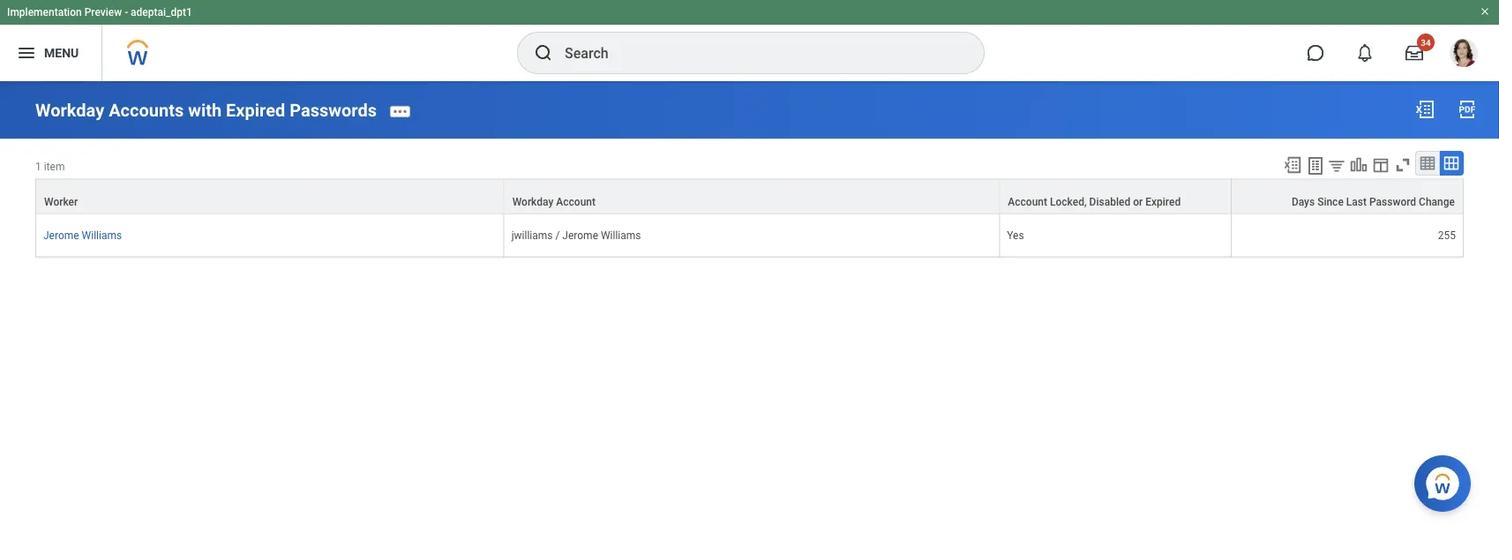 Task type: describe. For each thing, give the bounding box(es) containing it.
justify image
[[16, 42, 37, 64]]

-
[[125, 6, 128, 19]]

implementation preview -   adeptai_dpt1
[[7, 6, 192, 19]]

jwilliams / jerome williams
[[512, 229, 641, 241]]

jerome williams link
[[43, 225, 122, 241]]

search image
[[533, 42, 554, 64]]

yes
[[1007, 229, 1025, 241]]

toolbar inside workday accounts with expired passwords main content
[[1276, 151, 1464, 179]]

2 account from the left
[[1008, 195, 1048, 208]]

1 account from the left
[[556, 195, 596, 208]]

1 jerome from the left
[[43, 229, 79, 241]]

Search Workday  search field
[[565, 34, 948, 72]]

2 jerome from the left
[[563, 229, 598, 241]]

locked,
[[1050, 195, 1087, 208]]

export to worksheets image
[[1306, 156, 1327, 177]]

select to filter grid data image
[[1328, 156, 1347, 175]]

williams inside jwilliams / jerome williams element
[[601, 229, 641, 241]]

password
[[1370, 195, 1417, 208]]

adeptai_dpt1
[[131, 6, 192, 19]]

workday accounts with expired passwords main content
[[0, 81, 1500, 274]]

accounts
[[109, 100, 184, 121]]

row containing jerome williams
[[35, 214, 1464, 257]]

days since last password change
[[1292, 195, 1456, 208]]

workday account button
[[505, 179, 999, 213]]

menu banner
[[0, 0, 1500, 81]]

1
[[35, 161, 41, 173]]

or
[[1134, 195, 1143, 208]]

click to view/edit grid preferences image
[[1372, 156, 1391, 175]]

expand/collapse chart image
[[1350, 156, 1369, 175]]



Task type: locate. For each thing, give the bounding box(es) containing it.
0 horizontal spatial williams
[[82, 229, 122, 241]]

workday inside popup button
[[513, 195, 554, 208]]

jerome williams
[[43, 229, 122, 241]]

1 williams from the left
[[82, 229, 122, 241]]

0 horizontal spatial expired
[[226, 100, 285, 121]]

export to excel image left the export to worksheets image
[[1283, 156, 1303, 175]]

workday accounts with expired passwords
[[35, 100, 377, 121]]

account locked, disabled or expired
[[1008, 195, 1181, 208]]

worker
[[44, 195, 78, 208]]

passwords
[[290, 100, 377, 121]]

account up jwilliams / jerome williams element
[[556, 195, 596, 208]]

account locked, disabled or expired button
[[1000, 179, 1231, 213]]

table image
[[1419, 155, 1437, 172]]

workday for workday accounts with expired passwords
[[35, 100, 104, 121]]

export to excel image
[[1415, 99, 1436, 120], [1283, 156, 1303, 175]]

workday up jwilliams
[[513, 195, 554, 208]]

profile logan mcneil image
[[1450, 39, 1479, 71]]

days
[[1292, 195, 1315, 208]]

close environment banner image
[[1480, 6, 1491, 17]]

implementation
[[7, 6, 82, 19]]

with
[[188, 100, 222, 121]]

0 horizontal spatial jerome
[[43, 229, 79, 241]]

/
[[556, 229, 560, 241]]

0 vertical spatial expired
[[226, 100, 285, 121]]

fullscreen image
[[1394, 156, 1413, 175]]

1 horizontal spatial workday
[[513, 195, 554, 208]]

0 horizontal spatial account
[[556, 195, 596, 208]]

days since last password change button
[[1232, 179, 1464, 213]]

export to excel image for the export to worksheets image
[[1283, 156, 1303, 175]]

jerome right / at the left top of the page
[[563, 229, 598, 241]]

row containing worker
[[35, 179, 1464, 214]]

0 horizontal spatial workday
[[35, 100, 104, 121]]

workday accounts with expired passwords element
[[35, 100, 377, 121]]

workday down the menu
[[35, 100, 104, 121]]

jwilliams / jerome williams element
[[512, 225, 641, 241]]

since
[[1318, 195, 1344, 208]]

1 horizontal spatial account
[[1008, 195, 1048, 208]]

inbox large image
[[1406, 44, 1424, 62]]

2 row from the top
[[35, 214, 1464, 257]]

0 horizontal spatial export to excel image
[[1283, 156, 1303, 175]]

export to excel image for view printable version (pdf) icon
[[1415, 99, 1436, 120]]

disabled
[[1090, 195, 1131, 208]]

account up yes
[[1008, 195, 1048, 208]]

1 horizontal spatial export to excel image
[[1415, 99, 1436, 120]]

view printable version (pdf) image
[[1457, 99, 1479, 120]]

workday for workday account
[[513, 195, 554, 208]]

0 vertical spatial export to excel image
[[1415, 99, 1436, 120]]

export to excel image left view printable version (pdf) icon
[[1415, 99, 1436, 120]]

workday
[[35, 100, 104, 121], [513, 195, 554, 208]]

williams inside jerome williams link
[[82, 229, 122, 241]]

1 vertical spatial expired
[[1146, 195, 1181, 208]]

34
[[1421, 37, 1432, 48]]

menu button
[[0, 25, 102, 81]]

34 button
[[1396, 34, 1435, 72]]

row
[[35, 179, 1464, 214], [35, 214, 1464, 257]]

expired inside popup button
[[1146, 195, 1181, 208]]

menu
[[44, 46, 79, 60]]

jerome down worker
[[43, 229, 79, 241]]

1 horizontal spatial expired
[[1146, 195, 1181, 208]]

1 item
[[35, 161, 65, 173]]

preview
[[84, 6, 122, 19]]

1 vertical spatial workday
[[513, 195, 554, 208]]

expired right or
[[1146, 195, 1181, 208]]

0 vertical spatial workday
[[35, 100, 104, 121]]

1 horizontal spatial jerome
[[563, 229, 598, 241]]

expired
[[226, 100, 285, 121], [1146, 195, 1181, 208]]

workday account
[[513, 195, 596, 208]]

1 vertical spatial export to excel image
[[1283, 156, 1303, 175]]

jerome
[[43, 229, 79, 241], [563, 229, 598, 241]]

expired right 'with'
[[226, 100, 285, 121]]

2 williams from the left
[[601, 229, 641, 241]]

255
[[1439, 229, 1456, 241]]

last
[[1347, 195, 1367, 208]]

expand table image
[[1443, 155, 1461, 172]]

williams
[[82, 229, 122, 241], [601, 229, 641, 241]]

1 row from the top
[[35, 179, 1464, 214]]

jwilliams
[[512, 229, 553, 241]]

toolbar
[[1276, 151, 1464, 179]]

item
[[44, 161, 65, 173]]

change
[[1419, 195, 1456, 208]]

account
[[556, 195, 596, 208], [1008, 195, 1048, 208]]

worker button
[[36, 179, 504, 213]]

notifications large image
[[1357, 44, 1374, 62]]

1 horizontal spatial williams
[[601, 229, 641, 241]]



Task type: vqa. For each thing, say whether or not it's contained in the screenshot.
second Location image from the bottom
no



